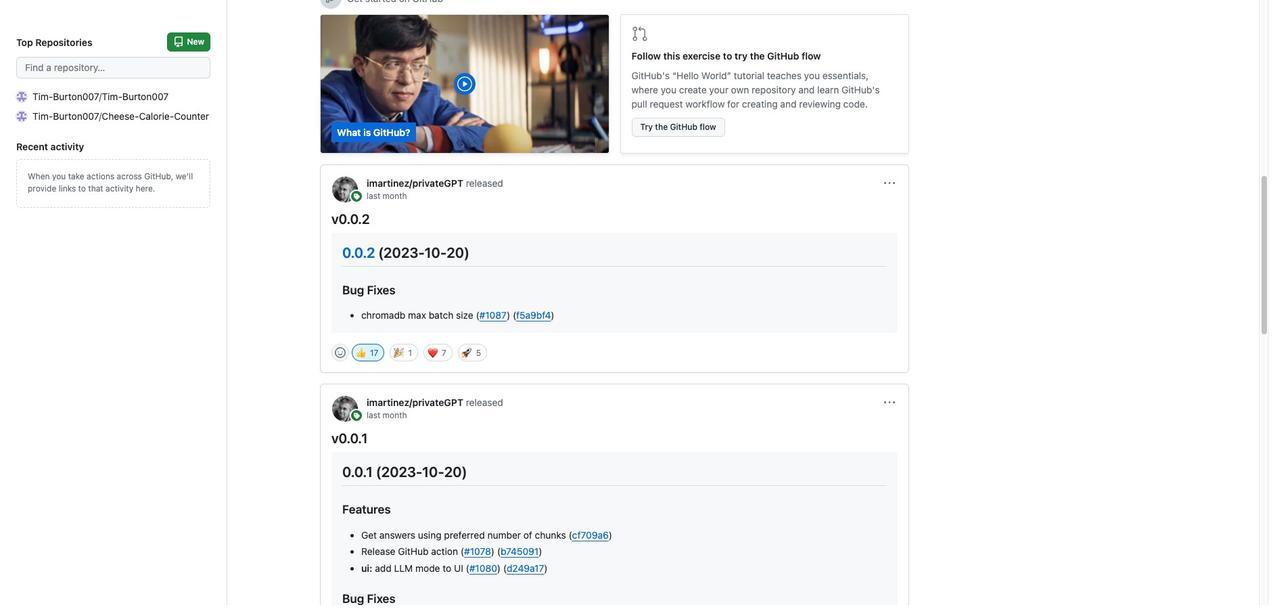 Task type: vqa. For each thing, say whether or not it's contained in the screenshot.
THE REQUEST
yes



Task type: describe. For each thing, give the bounding box(es) containing it.
cf709a6 link
[[572, 529, 609, 541]]

#1087 link
[[480, 310, 507, 321]]

creating
[[742, 98, 778, 110]]

d249a17
[[507, 562, 544, 574]]

tim- for tim-burton007
[[32, 91, 53, 102]]

chromadb
[[361, 310, 406, 321]]

size
[[456, 310, 474, 321]]

mortar board image
[[326, 0, 336, 3]]

0.0.2
[[343, 244, 375, 261]]

Top Repositories search field
[[16, 57, 211, 79]]

try
[[735, 50, 748, 62]]

across
[[117, 171, 142, 181]]

github's "hello world" tutorial teaches you essentials, where you create your own repository and learn github's pull request workflow for creating and reviewing code.
[[632, 70, 880, 110]]

20) for 0.0.2 (2023-10-20)
[[447, 244, 470, 261]]

( right chunks
[[569, 529, 572, 541]]

get
[[361, 529, 377, 541]]

🎉
[[394, 346, 404, 360]]

🚀
[[462, 346, 472, 360]]

2 horizontal spatial you
[[805, 70, 820, 81]]

what is github? element
[[320, 14, 610, 154]]

what is github? link
[[321, 15, 609, 153]]

play image
[[457, 76, 473, 92]]

release
[[361, 546, 396, 557]]

tim-burton007 / tim-burton007
[[32, 91, 169, 102]]

#1087
[[480, 310, 507, 321]]

recent activity
[[16, 141, 84, 152]]

top repositories
[[16, 36, 92, 48]]

feed tag image for 2nd the @imartinez profile image from the bottom
[[351, 191, 362, 202]]

1 horizontal spatial and
[[799, 84, 815, 95]]

top
[[16, 36, 33, 48]]

imartinez/privategpt for imartinez/privategpt link corresponding to 2nd the @imartinez profile image from the bottom
[[367, 177, 464, 189]]

1 last from the top
[[367, 191, 381, 201]]

tim burton007 image
[[16, 91, 27, 102]]

action
[[431, 546, 458, 557]]

recent
[[16, 141, 48, 152]]

card preview element for v0.0.1
[[332, 452, 898, 605]]

add
[[375, 562, 392, 574]]

❤️
[[427, 346, 438, 360]]

(2023- for 0.0.1
[[376, 464, 423, 480]]

0 vertical spatial github
[[768, 50, 800, 62]]

actions
[[87, 171, 115, 181]]

imartinez/privategpt for second the @imartinez profile image from the top of the page's imartinez/privategpt link
[[367, 397, 464, 408]]

1 vertical spatial you
[[661, 84, 677, 95]]

bug fixes
[[343, 283, 396, 297]]

tutorial
[[734, 70, 765, 81]]

( down 'preferred'
[[461, 546, 464, 557]]

cheese calorie counter image
[[16, 111, 27, 122]]

0.0.2 (2023-10-20)
[[343, 244, 470, 261]]

add or remove reactions element
[[332, 344, 349, 362]]

imartinez/privategpt released for second the @imartinez profile image from the top of the page
[[367, 397, 503, 408]]

world"
[[702, 70, 732, 81]]

try
[[641, 122, 653, 132]]

new link
[[167, 32, 211, 51]]

create
[[679, 84, 707, 95]]

repositories
[[35, 36, 92, 48]]

add or remove reactions image
[[335, 348, 346, 358]]

0 vertical spatial the
[[750, 50, 765, 62]]

answers
[[380, 529, 416, 541]]

released for 2nd the @imartinez profile image from the bottom
[[466, 177, 503, 189]]

you inside when you take actions across github, we'll provide links to that activity here.
[[52, 171, 66, 181]]

feed tag image for second the @imartinez profile image from the top of the page
[[351, 410, 362, 421]]

v0.0.2
[[332, 211, 370, 227]]

imartinez/privategpt link for 2nd the @imartinez profile image from the bottom
[[367, 177, 464, 189]]

max
[[408, 310, 426, 321]]

mode
[[416, 562, 440, 574]]

month for 2nd the @imartinez profile image from the bottom
[[383, 191, 407, 201]]

counter
[[174, 110, 209, 122]]

what is github? image
[[321, 15, 609, 153]]

👍 17
[[356, 346, 379, 360]]

b745091
[[501, 546, 539, 557]]

1 vertical spatial and
[[781, 98, 797, 110]]

preferred
[[444, 529, 485, 541]]

#1080
[[470, 562, 497, 574]]

teaches
[[767, 70, 802, 81]]

get answers using preferred number of chunks ( cf709a6 ) release github action ( #1078 ) ( b745091 ) ui: add llm mode to ui ( #1080 ) ( d249a17 )
[[361, 529, 613, 574]]

(2023- for 0.0.2
[[378, 244, 425, 261]]

calorie-
[[139, 110, 174, 122]]

tim-burton007 / cheese-calorie-counter
[[32, 110, 209, 122]]

provide
[[28, 183, 56, 194]]

what is github?
[[337, 127, 411, 138]]

request
[[650, 98, 683, 110]]

f5a9bf4
[[517, 310, 551, 321]]

b745091 link
[[501, 546, 539, 557]]

/ for cheese-
[[99, 110, 102, 122]]

git pull request image
[[632, 26, 648, 42]]

that
[[88, 183, 103, 194]]

features
[[343, 502, 391, 516]]

when
[[28, 171, 50, 181]]

chromadb max batch size ( #1087 ) ( f5a9bf4 )
[[361, 310, 555, 321]]

last month for 2nd the @imartinez profile image from the bottom
[[367, 191, 407, 201]]

0.0.1 (2023-10-20)
[[343, 464, 467, 480]]

own
[[732, 84, 749, 95]]

tim- up cheese-
[[102, 91, 122, 102]]

feed item heading menu image for second the @imartinez profile image from the top of the page
[[885, 398, 896, 408]]

for
[[728, 98, 740, 110]]

to inside 'try the github flow' element
[[723, 50, 733, 62]]

pull
[[632, 98, 648, 110]]

2 last from the top
[[367, 410, 381, 421]]

0.0.2 link
[[343, 244, 375, 261]]

here.
[[136, 183, 155, 194]]

this
[[664, 50, 681, 62]]



Task type: locate. For each thing, give the bounding box(es) containing it.
1 imartinez/privategpt from the top
[[367, 177, 464, 189]]

2 vertical spatial github
[[398, 546, 429, 557]]

essentials,
[[823, 70, 869, 81]]

0 vertical spatial 20)
[[447, 244, 470, 261]]

10- for 0.0.2 (2023-10-20)
[[425, 244, 447, 261]]

@imartinez profile image up v0.0.1 link
[[332, 396, 359, 423]]

last month up v0.0.2 link
[[367, 191, 407, 201]]

and down repository in the top right of the page
[[781, 98, 797, 110]]

feed tag image
[[351, 191, 362, 202], [351, 410, 362, 421]]

last
[[367, 191, 381, 201], [367, 410, 381, 421]]

1 released from the top
[[466, 177, 503, 189]]

10- up batch
[[425, 244, 447, 261]]

month up 0.0.1 (2023-10-20)
[[383, 410, 407, 421]]

1 vertical spatial imartinez/privategpt released
[[367, 397, 503, 408]]

imartinez/privategpt released
[[367, 177, 503, 189], [367, 397, 503, 408]]

when you take actions across github, we'll provide links to that activity here.
[[28, 171, 193, 194]]

0 vertical spatial activity
[[51, 141, 84, 152]]

follow this exercise to try the github flow
[[632, 50, 821, 62]]

to down take
[[78, 183, 86, 194]]

1 vertical spatial feed item heading menu image
[[885, 398, 896, 408]]

2 horizontal spatial github
[[768, 50, 800, 62]]

1 imartinez/privategpt released from the top
[[367, 177, 503, 189]]

(
[[476, 310, 480, 321], [513, 310, 517, 321], [569, 529, 572, 541], [461, 546, 464, 557], [497, 546, 501, 557], [466, 562, 470, 574], [504, 562, 507, 574]]

0 vertical spatial imartinez/privategpt
[[367, 177, 464, 189]]

0 vertical spatial feed tag image
[[351, 191, 362, 202]]

(2023- right 0.0.1
[[376, 464, 423, 480]]

(2023- up fixes
[[378, 244, 425, 261]]

github's up code.
[[842, 84, 880, 95]]

0 horizontal spatial activity
[[51, 141, 84, 152]]

you
[[805, 70, 820, 81], [661, 84, 677, 95], [52, 171, 66, 181]]

1 vertical spatial (2023-
[[376, 464, 423, 480]]

follow
[[632, 50, 661, 62]]

feed tag image up v0.0.2
[[351, 191, 362, 202]]

🎉 1
[[394, 346, 412, 360]]

(2023-
[[378, 244, 425, 261], [376, 464, 423, 480]]

and
[[799, 84, 815, 95], [781, 98, 797, 110]]

bug
[[343, 283, 364, 297]]

1 horizontal spatial to
[[443, 562, 452, 574]]

burton007 down find a repository… text box at the left top of the page
[[53, 91, 99, 102]]

links
[[59, 183, 76, 194]]

/
[[99, 91, 102, 102], [99, 110, 102, 122]]

@imartinez profile image up v0.0.2
[[332, 176, 359, 203]]

burton007
[[53, 91, 99, 102], [122, 91, 169, 102], [53, 110, 99, 122]]

2 imartinez/privategpt released from the top
[[367, 397, 503, 408]]

1 vertical spatial flow
[[700, 122, 717, 132]]

imartinez/privategpt down github?
[[367, 177, 464, 189]]

flow up "learn"
[[802, 50, 821, 62]]

and up reviewing in the top right of the page
[[799, 84, 815, 95]]

1 vertical spatial the
[[655, 122, 668, 132]]

burton007 up calorie-
[[122, 91, 169, 102]]

released
[[466, 177, 503, 189], [466, 397, 503, 408]]

0 vertical spatial and
[[799, 84, 815, 95]]

2 last month from the top
[[367, 410, 407, 421]]

👍
[[356, 346, 366, 360]]

v0.0.1 link
[[332, 431, 368, 446]]

( right ui
[[466, 562, 470, 574]]

feed item heading menu image
[[885, 178, 896, 189], [885, 398, 896, 408]]

imartinez/privategpt released for 2nd the @imartinez profile image from the bottom
[[367, 177, 503, 189]]

10- up using
[[423, 464, 445, 480]]

0 vertical spatial feed item heading menu image
[[885, 178, 896, 189]]

imartinez/privategpt released down ❤️ 7
[[367, 397, 503, 408]]

month
[[383, 191, 407, 201], [383, 410, 407, 421]]

try the github flow link
[[632, 118, 725, 137]]

1 @imartinez profile image from the top
[[332, 176, 359, 203]]

0 vertical spatial card preview element
[[332, 233, 898, 333]]

1 vertical spatial 10-
[[423, 464, 445, 480]]

( right 'size'
[[476, 310, 480, 321]]

0 horizontal spatial and
[[781, 98, 797, 110]]

to inside when you take actions across github, we'll provide links to that activity here.
[[78, 183, 86, 194]]

2 feed tag image from the top
[[351, 410, 362, 421]]

last month for second the @imartinez profile image from the top of the page
[[367, 410, 407, 421]]

1 feed item heading menu image from the top
[[885, 178, 896, 189]]

1
[[408, 348, 412, 358]]

1 imartinez/privategpt link from the top
[[367, 177, 464, 189]]

github's up "where"
[[632, 70, 670, 81]]

( right #1080 "link"
[[504, 562, 507, 574]]

activity down across on the top left of page
[[106, 183, 133, 194]]

github?
[[374, 127, 411, 138]]

20)
[[447, 244, 470, 261], [445, 464, 467, 480]]

imartinez/privategpt link down github?
[[367, 177, 464, 189]]

5
[[476, 348, 481, 358]]

0 vertical spatial github's
[[632, 70, 670, 81]]

0.0.1
[[343, 464, 373, 480]]

exercise
[[683, 50, 721, 62]]

github,
[[144, 171, 173, 181]]

/ for tim-
[[99, 91, 102, 102]]

month for second the @imartinez profile image from the top of the page
[[383, 410, 407, 421]]

Find a repository… text field
[[16, 57, 211, 79]]

llm
[[394, 562, 413, 574]]

burton007 for cheese-
[[53, 110, 99, 122]]

0 vertical spatial flow
[[802, 50, 821, 62]]

burton007 for tim-
[[53, 91, 99, 102]]

v0.0.2 link
[[332, 211, 370, 227]]

you up "learn"
[[805, 70, 820, 81]]

imartinez/privategpt link down 1
[[367, 397, 464, 408]]

0 horizontal spatial the
[[655, 122, 668, 132]]

1 feed tag image from the top
[[351, 191, 362, 202]]

tim- for cheese-calorie-counter
[[32, 110, 53, 122]]

2 imartinez/privategpt from the top
[[367, 397, 464, 408]]

activity up take
[[51, 141, 84, 152]]

2 @imartinez profile image from the top
[[332, 396, 359, 423]]

0 horizontal spatial github
[[398, 546, 429, 557]]

github up llm
[[398, 546, 429, 557]]

activity inside when you take actions across github, we'll provide links to that activity here.
[[106, 183, 133, 194]]

1 horizontal spatial the
[[750, 50, 765, 62]]

1 horizontal spatial activity
[[106, 183, 133, 194]]

0 horizontal spatial flow
[[700, 122, 717, 132]]

tim- right cheese calorie counter image
[[32, 110, 53, 122]]

v0.0.1
[[332, 431, 368, 446]]

1 vertical spatial @imartinez profile image
[[332, 396, 359, 423]]

burton007 down the tim-burton007 / tim-burton007 at the top left of the page
[[53, 110, 99, 122]]

2 horizontal spatial to
[[723, 50, 733, 62]]

❤️ 7
[[427, 346, 447, 360]]

2 vertical spatial to
[[443, 562, 452, 574]]

1 vertical spatial imartinez/privategpt link
[[367, 397, 464, 408]]

0 vertical spatial /
[[99, 91, 102, 102]]

1 month from the top
[[383, 191, 407, 201]]

github down request
[[670, 122, 698, 132]]

0 vertical spatial you
[[805, 70, 820, 81]]

0 horizontal spatial github's
[[632, 70, 670, 81]]

2 imartinez/privategpt link from the top
[[367, 397, 464, 408]]

batch
[[429, 310, 454, 321]]

of
[[524, 529, 533, 541]]

( right #1087 link
[[513, 310, 517, 321]]

chunks
[[535, 529, 566, 541]]

1 last month from the top
[[367, 191, 407, 201]]

/ up cheese-
[[99, 91, 102, 102]]

1 vertical spatial card preview element
[[332, 452, 898, 605]]

learn
[[818, 84, 840, 95]]

github up teaches
[[768, 50, 800, 62]]

ui:
[[361, 562, 373, 574]]

0 horizontal spatial you
[[52, 171, 66, 181]]

where
[[632, 84, 659, 95]]

cheese-
[[102, 110, 139, 122]]

)
[[507, 310, 510, 321], [551, 310, 555, 321], [609, 529, 613, 541], [491, 546, 495, 557], [539, 546, 543, 557], [497, 562, 501, 574], [544, 562, 548, 574]]

try the github flow element
[[620, 14, 910, 154]]

try the github flow
[[641, 122, 717, 132]]

workflow
[[686, 98, 725, 110]]

imartinez/privategpt down 1
[[367, 397, 464, 408]]

card preview element containing 0.0.2
[[332, 233, 898, 333]]

github
[[768, 50, 800, 62], [670, 122, 698, 132], [398, 546, 429, 557]]

ui
[[454, 562, 464, 574]]

your
[[710, 84, 729, 95]]

1 / from the top
[[99, 91, 102, 102]]

0 vertical spatial 10-
[[425, 244, 447, 261]]

github's
[[632, 70, 670, 81], [842, 84, 880, 95]]

github inside get answers using preferred number of chunks ( cf709a6 ) release github action ( #1078 ) ( b745091 ) ui: add llm mode to ui ( #1080 ) ( d249a17 )
[[398, 546, 429, 557]]

feed tag image up v0.0.1 link
[[351, 410, 362, 421]]

last month
[[367, 191, 407, 201], [367, 410, 407, 421]]

you up links
[[52, 171, 66, 181]]

repository
[[752, 84, 796, 95]]

card preview element
[[332, 233, 898, 333], [332, 452, 898, 605]]

last month up v0.0.1 link
[[367, 410, 407, 421]]

1 vertical spatial /
[[99, 110, 102, 122]]

feed item heading menu image for 2nd the @imartinez profile image from the bottom
[[885, 178, 896, 189]]

last up v0.0.2
[[367, 191, 381, 201]]

1 vertical spatial github
[[670, 122, 698, 132]]

0 vertical spatial last
[[367, 191, 381, 201]]

imartinez/privategpt link for second the @imartinez profile image from the top of the page
[[367, 397, 464, 408]]

20) for 0.0.1 (2023-10-20)
[[445, 464, 467, 480]]

17
[[370, 348, 379, 358]]

0 vertical spatial month
[[383, 191, 407, 201]]

card preview element containing 0.0.1 (2023-10-20)
[[332, 452, 898, 605]]

@imartinez profile image
[[332, 176, 359, 203], [332, 396, 359, 423]]

1 vertical spatial activity
[[106, 183, 133, 194]]

to
[[723, 50, 733, 62], [78, 183, 86, 194], [443, 562, 452, 574]]

2 card preview element from the top
[[332, 452, 898, 605]]

imartinez/privategpt released down github?
[[367, 177, 503, 189]]

cf709a6
[[572, 529, 609, 541]]

f5a9bf4 link
[[517, 310, 551, 321]]

we'll
[[176, 171, 193, 181]]

flow down workflow
[[700, 122, 717, 132]]

0 vertical spatial to
[[723, 50, 733, 62]]

0 vertical spatial (2023-
[[378, 244, 425, 261]]

1 card preview element from the top
[[332, 233, 898, 333]]

1 vertical spatial imartinez/privategpt
[[367, 397, 464, 408]]

activity
[[51, 141, 84, 152], [106, 183, 133, 194]]

month up 0.0.2 (2023-10-20) on the left of page
[[383, 191, 407, 201]]

1 vertical spatial 20)
[[445, 464, 467, 480]]

1 horizontal spatial github's
[[842, 84, 880, 95]]

to left ui
[[443, 562, 452, 574]]

/ down the tim-burton007 / tim-burton007 at the top left of the page
[[99, 110, 102, 122]]

new
[[187, 37, 204, 47]]

1 vertical spatial feed tag image
[[351, 410, 362, 421]]

0 horizontal spatial to
[[78, 183, 86, 194]]

10-
[[425, 244, 447, 261], [423, 464, 445, 480]]

0 vertical spatial @imartinez profile image
[[332, 176, 359, 203]]

d249a17 link
[[507, 562, 544, 574]]

imartinez/privategpt
[[367, 177, 464, 189], [367, 397, 464, 408]]

what
[[337, 127, 361, 138]]

1 vertical spatial month
[[383, 410, 407, 421]]

released for second the @imartinez profile image from the top of the page
[[466, 397, 503, 408]]

1 horizontal spatial flow
[[802, 50, 821, 62]]

2 month from the top
[[383, 410, 407, 421]]

card preview element for v0.0.2
[[332, 233, 898, 333]]

1 vertical spatial to
[[78, 183, 86, 194]]

🚀 5
[[462, 346, 481, 360]]

#1080 link
[[470, 562, 497, 574]]

take
[[68, 171, 84, 181]]

2 feed item heading menu image from the top
[[885, 398, 896, 408]]

1 horizontal spatial github
[[670, 122, 698, 132]]

20) up 'preferred'
[[445, 464, 467, 480]]

reviewing
[[800, 98, 841, 110]]

flow inside try the github flow link
[[700, 122, 717, 132]]

1 vertical spatial github's
[[842, 84, 880, 95]]

10- for 0.0.1 (2023-10-20)
[[423, 464, 445, 480]]

2 / from the top
[[99, 110, 102, 122]]

1 vertical spatial released
[[466, 397, 503, 408]]

1 vertical spatial last month
[[367, 410, 407, 421]]

you up request
[[661, 84, 677, 95]]

20) up chromadb max batch size ( #1087 ) ( f5a9bf4 ) on the bottom of page
[[447, 244, 470, 261]]

( down number
[[497, 546, 501, 557]]

2 released from the top
[[466, 397, 503, 408]]

1 horizontal spatial you
[[661, 84, 677, 95]]

0 vertical spatial last month
[[367, 191, 407, 201]]

using
[[418, 529, 442, 541]]

to left try
[[723, 50, 733, 62]]

the
[[750, 50, 765, 62], [655, 122, 668, 132]]

fixes
[[367, 283, 396, 297]]

0 vertical spatial released
[[466, 177, 503, 189]]

#1078 link
[[464, 546, 491, 557]]

1 vertical spatial last
[[367, 410, 381, 421]]

to inside get answers using preferred number of chunks ( cf709a6 ) release github action ( #1078 ) ( b745091 ) ui: add llm mode to ui ( #1080 ) ( d249a17 )
[[443, 562, 452, 574]]

tim- right tim burton007 "icon"
[[32, 91, 53, 102]]

"hello
[[673, 70, 699, 81]]

0 vertical spatial imartinez/privategpt released
[[367, 177, 503, 189]]

2 vertical spatial you
[[52, 171, 66, 181]]

last up v0.0.1 link
[[367, 410, 381, 421]]

0 vertical spatial imartinez/privategpt link
[[367, 177, 464, 189]]



